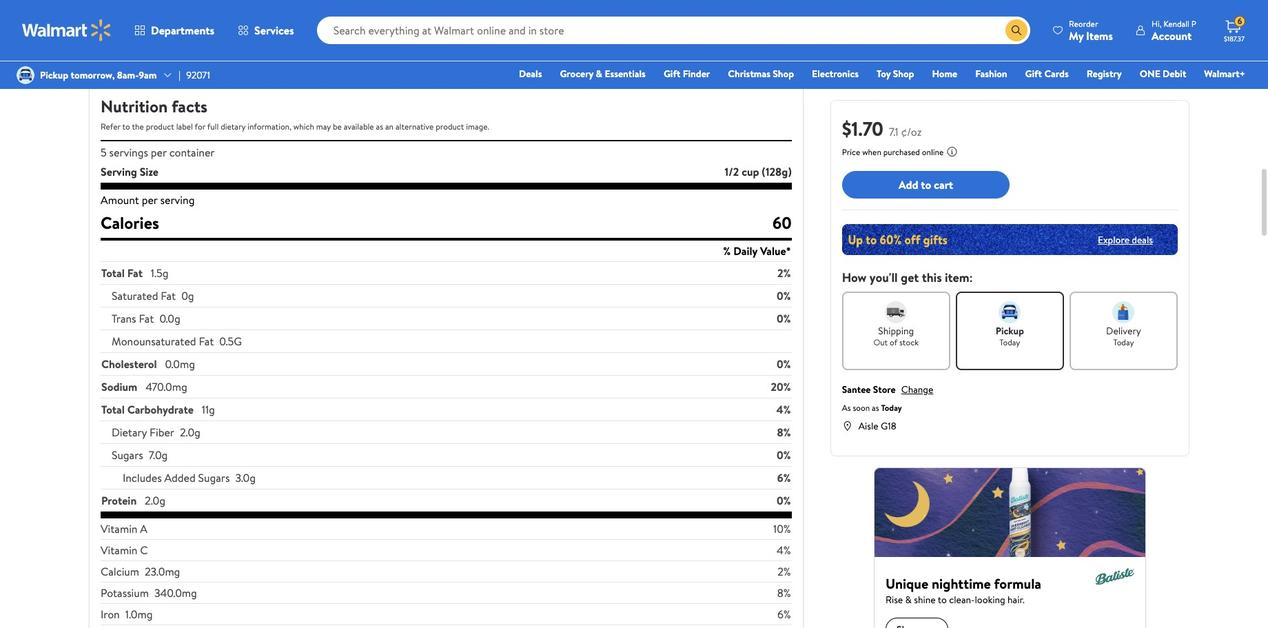 Task type: locate. For each thing, give the bounding box(es) containing it.
monounsaturated
[[112, 334, 196, 349]]

shop
[[773, 67, 794, 81], [893, 67, 915, 81]]

soon
[[853, 402, 870, 414]]

1 vertical spatial 2.0g
[[145, 493, 165, 508]]

item:
[[945, 269, 973, 286]]

gift left finder
[[664, 67, 681, 81]]

the
[[132, 121, 144, 132]]

2% down value*
[[778, 265, 791, 281]]

1 vertical spatial pickup
[[996, 324, 1025, 338]]

services button
[[226, 14, 306, 47]]

delivery
[[1107, 324, 1142, 338]]

2 vitamin from the top
[[101, 543, 138, 558]]

1 gift from the left
[[664, 67, 681, 81]]

fiber
[[150, 425, 174, 440]]

reorder my items
[[1069, 18, 1114, 43]]

departments
[[151, 23, 215, 38]]

to left cart
[[921, 177, 932, 192]]

of
[[890, 336, 898, 348]]

0.0mg
[[165, 356, 195, 372]]

2.0g down includes
[[145, 493, 165, 508]]

this left item
[[127, 6, 154, 29]]

change
[[902, 383, 934, 396]]

3.0g
[[235, 470, 256, 485]]

information
[[136, 53, 192, 68]]

vitamin for vitamin c
[[101, 543, 138, 558]]

8% down 10%
[[778, 585, 791, 601]]

$1.70
[[842, 115, 884, 142]]

0 horizontal spatial to
[[122, 121, 130, 132]]

8% for dietary fiber 2.0g
[[777, 425, 791, 440]]

total up saturated
[[101, 265, 125, 281]]

value*
[[760, 243, 791, 259]]

product right the
[[146, 121, 174, 132]]

1 vertical spatial 6%
[[778, 607, 791, 622]]

total fat
[[101, 265, 143, 281]]

 image
[[17, 66, 34, 84]]

0 vertical spatial 2.0g
[[180, 425, 201, 440]]

1 vertical spatial vitamin
[[101, 543, 138, 558]]

add to cart
[[899, 177, 954, 192]]

4% down '20%'
[[777, 402, 791, 417]]

services
[[254, 23, 294, 38]]

nutrition information image
[[787, 58, 803, 74]]

fat left 0g
[[161, 288, 176, 303]]

gift for gift finder
[[664, 67, 681, 81]]

0 horizontal spatial this
[[127, 6, 154, 29]]

shop for christmas shop
[[773, 67, 794, 81]]

today inside santee store change as soon as today
[[882, 402, 902, 414]]

2 horizontal spatial today
[[1114, 336, 1135, 348]]

fat for saturated
[[161, 288, 176, 303]]

2 gift from the left
[[1026, 67, 1043, 81]]

today
[[1000, 336, 1021, 348], [1114, 336, 1135, 348], [882, 402, 902, 414]]

total for total carbohydrate
[[101, 402, 125, 417]]

2 6% from the top
[[778, 607, 791, 622]]

0 horizontal spatial shop
[[773, 67, 794, 81]]

servings
[[109, 145, 148, 160]]

1 horizontal spatial shop
[[893, 67, 915, 81]]

vitamin
[[101, 521, 138, 536], [101, 543, 138, 558]]

0 vertical spatial total
[[101, 265, 125, 281]]

deals
[[1132, 233, 1154, 247]]

product left image.
[[436, 121, 464, 132]]

0 horizontal spatial pickup
[[40, 68, 68, 82]]

item
[[158, 6, 191, 29]]

2 8% from the top
[[778, 585, 791, 601]]

5
[[101, 145, 107, 160]]

0 vertical spatial nutrition
[[90, 53, 134, 68]]

0 horizontal spatial 2.0g
[[145, 493, 165, 508]]

today down intent image for pickup
[[1000, 336, 1021, 348]]

1 vertical spatial total
[[101, 402, 125, 417]]

1 horizontal spatial to
[[921, 177, 932, 192]]

0 vertical spatial 2%
[[778, 265, 791, 281]]

this
[[127, 6, 154, 29], [922, 269, 942, 286]]

about
[[79, 6, 123, 29]]

2 2% from the top
[[778, 564, 791, 579]]

to left the
[[122, 121, 130, 132]]

0 vertical spatial as
[[376, 121, 383, 132]]

2.0g right fiber
[[180, 425, 201, 440]]

fashion link
[[970, 66, 1014, 81]]

alternative
[[396, 121, 434, 132]]

today up g18
[[882, 402, 902, 414]]

1 horizontal spatial this
[[922, 269, 942, 286]]

one debit
[[1140, 67, 1187, 81]]

add
[[899, 177, 919, 192]]

gift
[[664, 67, 681, 81], [1026, 67, 1043, 81]]

2.0g
[[180, 425, 201, 440], [145, 493, 165, 508]]

shop right toy
[[893, 67, 915, 81]]

fat
[[127, 265, 143, 281], [161, 288, 176, 303], [139, 311, 154, 326], [199, 334, 214, 349]]

0 vertical spatial this
[[127, 6, 154, 29]]

total down sodium
[[101, 402, 125, 417]]

potassium 340.0mg
[[101, 585, 197, 601]]

0 vertical spatial 6%
[[778, 470, 791, 485]]

gift for gift cards
[[1026, 67, 1043, 81]]

sugars left 3.0g
[[198, 470, 230, 485]]

1 horizontal spatial 2.0g
[[180, 425, 201, 440]]

shop right christmas
[[773, 67, 794, 81]]

2% down 10%
[[778, 564, 791, 579]]

fat left 0.5g
[[199, 334, 214, 349]]

gift cards
[[1026, 67, 1069, 81]]

0% for saturated fat 0g
[[777, 288, 791, 303]]

cart
[[934, 177, 954, 192]]

3 0% from the top
[[777, 356, 791, 372]]

this right get
[[922, 269, 942, 286]]

2% for 1.5g
[[778, 265, 791, 281]]

cards
[[1045, 67, 1069, 81]]

1 vertical spatial to
[[921, 177, 932, 192]]

vitamin up "vitamin c"
[[101, 521, 138, 536]]

1 2% from the top
[[778, 265, 791, 281]]

0g
[[181, 288, 194, 303]]

4% down 10%
[[777, 543, 791, 558]]

1 vitamin from the top
[[101, 521, 138, 536]]

pickup down intent image for pickup
[[996, 324, 1025, 338]]

toy shop
[[877, 67, 915, 81]]

carbohydrate
[[127, 402, 194, 417]]

nutrition left 9am
[[90, 53, 134, 68]]

0 vertical spatial to
[[122, 121, 130, 132]]

a
[[140, 521, 148, 536]]

shop for toy shop
[[893, 67, 915, 81]]

1 horizontal spatial as
[[872, 402, 880, 414]]

470.0mg
[[146, 379, 187, 394]]

0 horizontal spatial product
[[146, 121, 174, 132]]

grocery & essentials link
[[554, 66, 652, 81]]

pickup for today
[[996, 324, 1025, 338]]

0 vertical spatial sugars
[[112, 447, 143, 463]]

deals
[[519, 67, 542, 81]]

delivery today
[[1107, 324, 1142, 348]]

1 horizontal spatial gift
[[1026, 67, 1043, 81]]

1 horizontal spatial today
[[1000, 336, 1021, 348]]

vitamin up calcium
[[101, 543, 138, 558]]

2 total from the top
[[101, 402, 125, 417]]

0.0g
[[160, 311, 180, 326]]

shipping out of stock
[[874, 324, 919, 348]]

as
[[842, 402, 851, 414]]

home link
[[926, 66, 964, 81]]

total
[[101, 265, 125, 281], [101, 402, 125, 417]]

dietary
[[112, 425, 147, 440]]

intent image for shipping image
[[885, 301, 908, 323]]

nutrition facts refer to the product label for full dietary information, which may be available as an alternative product image.
[[101, 94, 489, 132]]

stock
[[900, 336, 919, 348]]

debit
[[1163, 67, 1187, 81]]

finder
[[683, 67, 710, 81]]

today down intent image for delivery
[[1114, 336, 1135, 348]]

fashion
[[976, 67, 1008, 81]]

as left "an"
[[376, 121, 383, 132]]

1 vertical spatial 2%
[[778, 564, 791, 579]]

1 horizontal spatial product
[[436, 121, 464, 132]]

sugars down dietary
[[112, 447, 143, 463]]

nutrition for facts
[[101, 94, 168, 118]]

2 product from the left
[[436, 121, 464, 132]]

4 0% from the top
[[777, 447, 791, 463]]

christmas shop link
[[722, 66, 801, 81]]

pickup left tomorrow,
[[40, 68, 68, 82]]

today inside pickup today
[[1000, 336, 1021, 348]]

6% for iron 1.0mg
[[778, 607, 791, 622]]

nutrition
[[90, 53, 134, 68], [101, 94, 168, 118]]

0 vertical spatial pickup
[[40, 68, 68, 82]]

gift left cards
[[1026, 67, 1043, 81]]

fat right trans
[[139, 311, 154, 326]]

my
[[1069, 28, 1084, 43]]

11g
[[202, 402, 215, 417]]

includes added sugars 3.0g
[[123, 470, 256, 485]]

today inside delivery today
[[1114, 336, 1135, 348]]

nutrition for information
[[90, 53, 134, 68]]

1 vertical spatial 8%
[[778, 585, 791, 601]]

1 6% from the top
[[778, 470, 791, 485]]

1 vertical spatial sugars
[[198, 470, 230, 485]]

vitamin for vitamin a
[[101, 521, 138, 536]]

1 8% from the top
[[777, 425, 791, 440]]

registry link
[[1081, 66, 1129, 81]]

total carbohydrate
[[101, 402, 194, 417]]

0 vertical spatial vitamin
[[101, 521, 138, 536]]

amount
[[101, 192, 139, 208]]

full
[[207, 121, 219, 132]]

Walmart Site-Wide search field
[[317, 17, 1031, 44]]

0 vertical spatial 8%
[[777, 425, 791, 440]]

8% down '20%'
[[777, 425, 791, 440]]

iron 1.0mg
[[101, 607, 153, 622]]

grocery
[[560, 67, 594, 81]]

1 vertical spatial nutrition
[[101, 94, 168, 118]]

which
[[294, 121, 314, 132]]

1 shop from the left
[[773, 67, 794, 81]]

online
[[922, 146, 944, 158]]

0 horizontal spatial as
[[376, 121, 383, 132]]

fat up saturated
[[127, 265, 143, 281]]

1 horizontal spatial pickup
[[996, 324, 1025, 338]]

2 shop from the left
[[893, 67, 915, 81]]

cholesterol
[[101, 356, 157, 372]]

container
[[169, 145, 215, 160]]

0 horizontal spatial today
[[882, 402, 902, 414]]

added
[[165, 470, 196, 485]]

8am-
[[117, 68, 139, 82]]

2 0% from the top
[[777, 311, 791, 326]]

0 horizontal spatial gift
[[664, 67, 681, 81]]

nutrition inside nutrition facts refer to the product label for full dietary information, which may be available as an alternative product image.
[[101, 94, 168, 118]]

1 total from the top
[[101, 265, 125, 281]]

1 vertical spatial as
[[872, 402, 880, 414]]

nutrition up the
[[101, 94, 168, 118]]

as right the soon
[[872, 402, 880, 414]]

1.5g
[[151, 265, 169, 281]]

1 0% from the top
[[777, 288, 791, 303]]



Task type: describe. For each thing, give the bounding box(es) containing it.
0 horizontal spatial sugars
[[112, 447, 143, 463]]

serving size
[[101, 164, 159, 179]]

amount per serving
[[101, 192, 195, 208]]

home
[[933, 67, 958, 81]]

$1.70 7.1 ¢/oz
[[842, 115, 922, 142]]

image.
[[466, 121, 489, 132]]

electronics link
[[806, 66, 865, 81]]

essentials
[[605, 67, 646, 81]]

92071
[[186, 68, 210, 82]]

label
[[176, 121, 193, 132]]

as inside nutrition facts refer to the product label for full dietary information, which may be available as an alternative product image.
[[376, 121, 383, 132]]

vitamin c
[[101, 543, 148, 558]]

6% for includes added sugars 3.0g
[[778, 470, 791, 485]]

5 0% from the top
[[777, 493, 791, 508]]

tomorrow,
[[71, 68, 115, 82]]

how
[[842, 269, 867, 286]]

christmas shop
[[728, 67, 794, 81]]

p
[[1192, 18, 1197, 29]]

calcium
[[101, 564, 139, 579]]

grocery & essentials
[[560, 67, 646, 81]]

price when purchased online
[[842, 146, 944, 158]]

get
[[901, 269, 919, 286]]

when
[[863, 146, 882, 158]]

60
[[773, 211, 792, 234]]

fat for trans
[[139, 311, 154, 326]]

up to sixty percent off deals. shop now. image
[[842, 224, 1178, 255]]

calcium 23.0mg
[[101, 564, 180, 579]]

serving
[[101, 164, 137, 179]]

g18
[[881, 419, 897, 433]]

sugars 7.0g
[[112, 447, 168, 463]]

9am
[[139, 68, 157, 82]]

c
[[140, 543, 148, 558]]

|
[[179, 68, 181, 82]]

electronics
[[812, 67, 859, 81]]

about this item
[[79, 6, 191, 29]]

total for total fat
[[101, 265, 125, 281]]

0 vertical spatial 4%
[[777, 402, 791, 417]]

you'll
[[870, 269, 898, 286]]

1/2 cup (128g)
[[725, 164, 792, 179]]

toy shop link
[[871, 66, 921, 81]]

0% for trans fat 0.0g
[[777, 311, 791, 326]]

change button
[[902, 383, 934, 396]]

today for delivery
[[1114, 336, 1135, 348]]

1 horizontal spatial sugars
[[198, 470, 230, 485]]

intent image for pickup image
[[999, 301, 1021, 323]]

0% for sugars 7.0g
[[777, 447, 791, 463]]

kendall
[[1164, 18, 1190, 29]]

340.0mg
[[154, 585, 197, 601]]

to inside nutrition facts refer to the product label for full dietary information, which may be available as an alternative product image.
[[122, 121, 130, 132]]

fat for total
[[127, 265, 143, 281]]

legal information image
[[947, 146, 958, 157]]

fat for monounsaturated
[[199, 334, 214, 349]]

1.0mg
[[125, 607, 153, 622]]

as inside santee store change as soon as today
[[872, 402, 880, 414]]

Search search field
[[317, 17, 1031, 44]]

size
[[140, 164, 159, 179]]

to inside button
[[921, 177, 932, 192]]

santee store change as soon as today
[[842, 383, 934, 414]]

one
[[1140, 67, 1161, 81]]

serving
[[160, 192, 195, 208]]

1 vertical spatial this
[[922, 269, 942, 286]]

per
[[142, 192, 158, 208]]

6 $187.37
[[1225, 15, 1245, 43]]

for
[[195, 121, 205, 132]]

2% for 23.0mg
[[778, 564, 791, 579]]

8% for potassium 340.0mg
[[778, 585, 791, 601]]

walmart image
[[22, 19, 112, 41]]

%
[[723, 243, 731, 259]]

today for pickup
[[1000, 336, 1021, 348]]

gift cards link
[[1019, 66, 1075, 81]]

potassium
[[101, 585, 149, 601]]

gift finder link
[[658, 66, 717, 81]]

sodium
[[101, 379, 137, 394]]

out
[[874, 336, 888, 348]]

registry
[[1087, 67, 1122, 81]]

daily
[[734, 243, 758, 259]]

pickup for tomorrow,
[[40, 68, 68, 82]]

store
[[874, 383, 896, 396]]

refer
[[101, 121, 121, 132]]

5  servings per container
[[101, 145, 215, 160]]

intent image for delivery image
[[1113, 301, 1135, 323]]

1 vertical spatial 4%
[[777, 543, 791, 558]]

toy
[[877, 67, 891, 81]]

calories
[[101, 211, 159, 234]]

be
[[333, 121, 342, 132]]

1 product from the left
[[146, 121, 174, 132]]

nutrition information
[[90, 53, 192, 68]]

christmas
[[728, 67, 771, 81]]

reorder
[[1069, 18, 1099, 29]]

6
[[1238, 15, 1243, 27]]

trans
[[112, 311, 136, 326]]

santee
[[842, 383, 871, 396]]

explore
[[1098, 233, 1130, 247]]

iron
[[101, 607, 120, 622]]

walmart+
[[1205, 67, 1246, 81]]

$187.37
[[1225, 34, 1245, 43]]

deals link
[[513, 66, 548, 81]]

10%
[[774, 521, 791, 536]]

dietary
[[221, 121, 246, 132]]

per
[[151, 145, 167, 160]]

search icon image
[[1012, 25, 1023, 36]]



Task type: vqa. For each thing, say whether or not it's contained in the screenshot.


